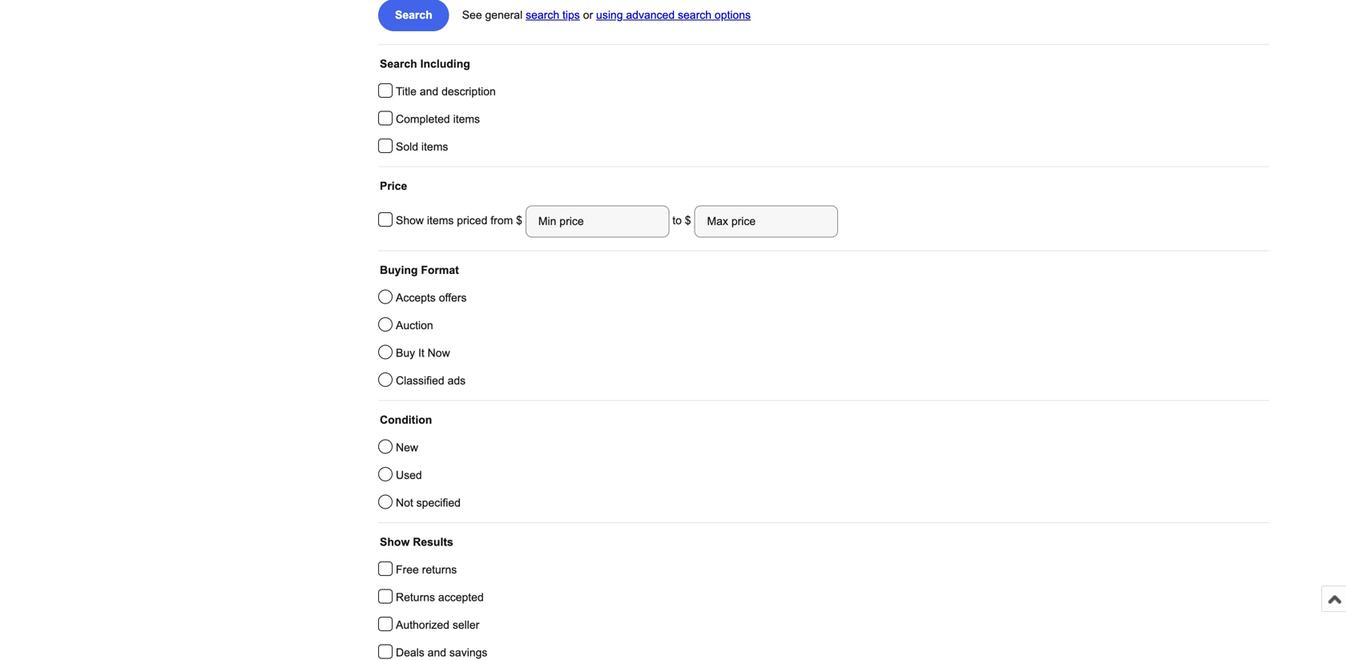 Task type: vqa. For each thing, say whether or not it's contained in the screenshot.
the OBI Condition at the left top of the page
no



Task type: locate. For each thing, give the bounding box(es) containing it.
buying format
[[380, 264, 459, 276]]

1 vertical spatial items
[[421, 141, 448, 153]]

0 vertical spatial items
[[453, 113, 480, 125]]

show results
[[380, 536, 453, 548]]

search for search including
[[380, 58, 417, 70]]

items for show
[[427, 214, 454, 227]]

and right 'title'
[[420, 85, 438, 98]]

search inside button
[[395, 9, 432, 21]]

items right sold
[[421, 141, 448, 153]]

0 horizontal spatial search
[[526, 9, 559, 21]]

1 vertical spatial show
[[380, 536, 410, 548]]

1 vertical spatial search
[[380, 58, 417, 70]]

authorized seller
[[396, 619, 479, 631]]

or
[[583, 9, 593, 21]]

Enter minimum price range value, $ text field
[[526, 206, 669, 238]]

sold items
[[396, 141, 448, 153]]

classified
[[396, 375, 444, 387]]

deals and savings
[[396, 647, 488, 659]]

show
[[396, 214, 424, 227], [380, 536, 410, 548]]

new
[[396, 442, 418, 454]]

2 vertical spatial items
[[427, 214, 454, 227]]

description
[[442, 85, 496, 98]]

including
[[420, 58, 470, 70]]

buying
[[380, 264, 418, 276]]

authorized
[[396, 619, 449, 631]]

advanced
[[626, 9, 675, 21]]

and right deals
[[428, 647, 446, 659]]

show down price
[[396, 214, 424, 227]]

returns
[[396, 591, 435, 604]]

used
[[396, 469, 422, 482]]

search including
[[380, 58, 470, 70]]

now
[[428, 347, 450, 359]]

2 search from the left
[[678, 9, 712, 21]]

seller
[[453, 619, 479, 631]]

0 vertical spatial and
[[420, 85, 438, 98]]

using
[[596, 9, 623, 21]]

items
[[453, 113, 480, 125], [421, 141, 448, 153], [427, 214, 454, 227]]

1 horizontal spatial $
[[685, 214, 691, 227]]

see
[[462, 9, 482, 21]]

search left tips
[[526, 9, 559, 21]]

general
[[485, 9, 523, 21]]

offers
[[439, 292, 467, 304]]

to $
[[669, 214, 694, 227]]

priced
[[457, 214, 487, 227]]

returns
[[422, 564, 457, 576]]

0 horizontal spatial $
[[516, 214, 526, 227]]

accepted
[[438, 591, 484, 604]]

$ right to
[[685, 214, 691, 227]]

0 vertical spatial show
[[396, 214, 424, 227]]

search
[[526, 9, 559, 21], [678, 9, 712, 21]]

1 search from the left
[[526, 9, 559, 21]]

items for sold
[[421, 141, 448, 153]]

and for deals
[[428, 647, 446, 659]]

1 horizontal spatial search
[[678, 9, 712, 21]]

and
[[420, 85, 438, 98], [428, 647, 446, 659]]

show up free
[[380, 536, 410, 548]]

ads
[[448, 375, 466, 387]]

$ right from
[[516, 214, 526, 227]]

completed
[[396, 113, 450, 125]]

items down description
[[453, 113, 480, 125]]

search up 'title'
[[380, 58, 417, 70]]

show items priced from
[[396, 214, 516, 227]]

items left priced
[[427, 214, 454, 227]]

show for show results
[[380, 536, 410, 548]]

savings
[[449, 647, 488, 659]]

auction
[[396, 319, 433, 332]]

search left options
[[678, 9, 712, 21]]

search button
[[378, 0, 449, 31]]

$
[[516, 214, 526, 227], [685, 214, 691, 227]]

search
[[395, 9, 432, 21], [380, 58, 417, 70]]

1 vertical spatial and
[[428, 647, 446, 659]]

deals
[[396, 647, 425, 659]]

0 vertical spatial search
[[395, 9, 432, 21]]

free returns
[[396, 564, 457, 576]]

search up the search including
[[395, 9, 432, 21]]

see general search tips or using advanced search options
[[462, 9, 751, 21]]



Task type: describe. For each thing, give the bounding box(es) containing it.
classified ads
[[396, 375, 466, 387]]

sold
[[396, 141, 418, 153]]

not specified
[[396, 497, 461, 509]]

accepts
[[396, 292, 436, 304]]

using advanced search options link
[[596, 9, 751, 21]]

accepts offers
[[396, 292, 467, 304]]

title
[[396, 85, 417, 98]]

items for completed
[[453, 113, 480, 125]]

buy
[[396, 347, 415, 359]]

search tips link
[[526, 9, 580, 21]]

results
[[413, 536, 453, 548]]

from
[[491, 214, 513, 227]]

title and description
[[396, 85, 496, 98]]

format
[[421, 264, 459, 276]]

search for search
[[395, 9, 432, 21]]

tips
[[563, 9, 580, 21]]

price
[[380, 180, 407, 192]]

Enter maximum price range value, $ text field
[[694, 206, 838, 238]]

not
[[396, 497, 413, 509]]

2 $ from the left
[[685, 214, 691, 227]]

show for show items priced from
[[396, 214, 424, 227]]

condition
[[380, 414, 432, 426]]

it
[[418, 347, 425, 359]]

returns accepted
[[396, 591, 484, 604]]

to
[[672, 214, 682, 227]]

buy it now
[[396, 347, 450, 359]]

completed items
[[396, 113, 480, 125]]

free
[[396, 564, 419, 576]]

specified
[[416, 497, 461, 509]]

1 $ from the left
[[516, 214, 526, 227]]

and for title
[[420, 85, 438, 98]]

options
[[715, 9, 751, 21]]



